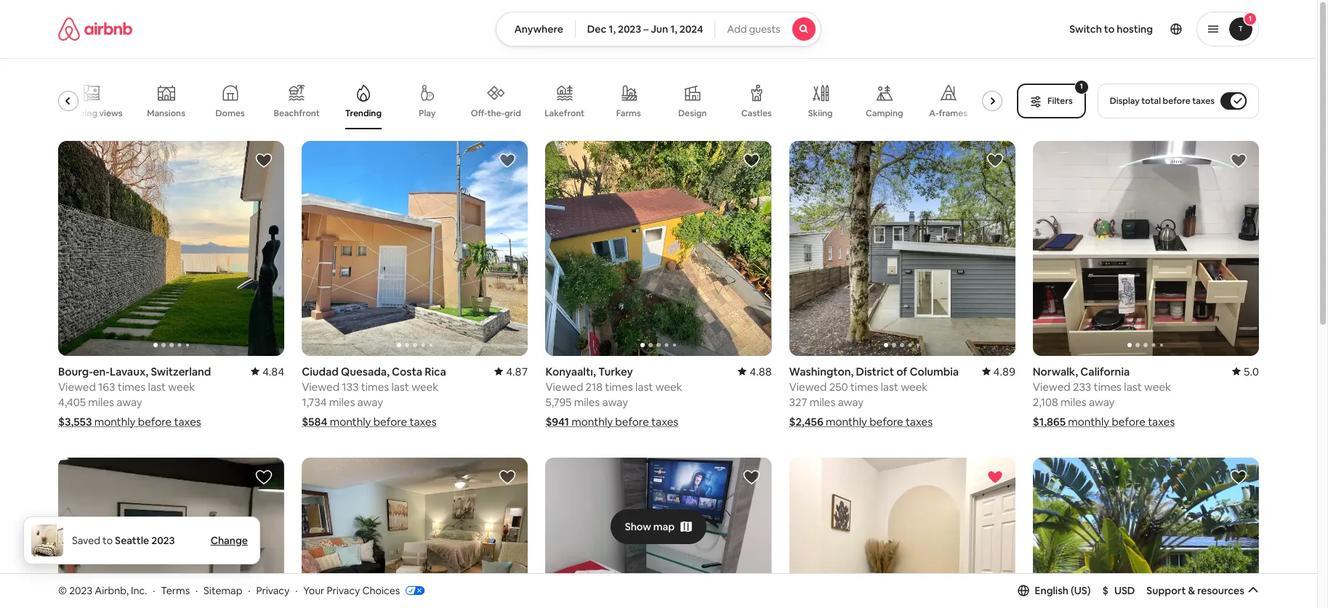 Task type: vqa. For each thing, say whether or not it's contained in the screenshot.


Task type: locate. For each thing, give the bounding box(es) containing it.
add to wishlist: bourg-en-lavaux, switzerland image
[[255, 152, 273, 169]]

· left your
[[295, 584, 298, 597]]

privacy right your
[[327, 584, 360, 597]]

display total before taxes button
[[1098, 84, 1259, 119]]

before down turkey
[[615, 415, 649, 429]]

times down the lavaux,
[[118, 380, 146, 394]]

week for viewed 133 times last week
[[412, 380, 439, 394]]

3 viewed from the left
[[546, 380, 583, 394]]

away inside ciudad quesada, costa rica viewed 133 times last week 1,734 miles away $584 monthly before taxes
[[357, 395, 383, 409]]

times inside washington, district of columbia viewed 250 times last week 327 miles away $2,456 monthly before taxes
[[851, 380, 879, 394]]

away down 233
[[1089, 395, 1115, 409]]

taxes
[[1193, 95, 1215, 107], [174, 415, 201, 429], [410, 415, 437, 429], [652, 415, 679, 429], [906, 415, 933, 429], [1148, 415, 1175, 429]]

1,
[[609, 23, 616, 36], [671, 23, 678, 36]]

3 week from the left
[[656, 380, 683, 394]]

4 times from the left
[[851, 380, 879, 394]]

viewed up 5,795
[[546, 380, 583, 394]]

3 away from the left
[[602, 395, 628, 409]]

before inside washington, district of columbia viewed 250 times last week 327 miles away $2,456 monthly before taxes
[[870, 415, 904, 429]]

$2,456
[[789, 415, 824, 429]]

to inside the profile element
[[1104, 23, 1115, 36]]

viewed inside norwalk, california viewed 233 times last week 2,108 miles away $1,865 monthly before taxes
[[1033, 380, 1071, 394]]

terms · sitemap · privacy ·
[[161, 584, 298, 597]]

off-the-grid
[[471, 107, 521, 119]]

away for 4,405 miles away
[[117, 395, 142, 409]]

1 viewed from the left
[[58, 380, 96, 394]]

viewed up 327
[[789, 380, 827, 394]]

display total before taxes
[[1110, 95, 1215, 107]]

1 week from the left
[[168, 380, 195, 394]]

2,108
[[1033, 395, 1059, 409]]

to right saved
[[103, 534, 113, 548]]

0 horizontal spatial 1,
[[609, 23, 616, 36]]

rica
[[425, 365, 446, 379]]

monthly inside bourg-en-lavaux, switzerland viewed 163 times last week 4,405 miles away $3,553 monthly before taxes
[[94, 415, 136, 429]]

miles inside ciudad quesada, costa rica viewed 133 times last week 1,734 miles away $584 monthly before taxes
[[329, 395, 355, 409]]

327
[[789, 395, 807, 409]]

1, right jun
[[671, 23, 678, 36]]

add guests
[[727, 23, 781, 36]]

5 times from the left
[[1094, 380, 1122, 394]]

quesada,
[[341, 365, 390, 379]]

away down 250 at the right bottom of page
[[838, 395, 864, 409]]

privacy link
[[256, 584, 290, 597]]

–
[[644, 23, 649, 36]]

monthly right $941
[[572, 415, 613, 429]]

miles
[[88, 395, 114, 409], [329, 395, 355, 409], [574, 395, 600, 409], [810, 395, 836, 409], [1061, 395, 1087, 409]]

privacy
[[256, 584, 290, 597], [327, 584, 360, 597]]

2023 right ©
[[69, 584, 92, 597]]

week inside ciudad quesada, costa rica viewed 133 times last week 1,734 miles away $584 monthly before taxes
[[412, 380, 439, 394]]

monthly down 163
[[94, 415, 136, 429]]

1 1, from the left
[[609, 23, 616, 36]]

1 horizontal spatial privacy
[[327, 584, 360, 597]]

2 privacy from the left
[[327, 584, 360, 597]]

3 times from the left
[[605, 380, 633, 394]]

before down costa
[[374, 415, 407, 429]]

ciudad
[[302, 365, 339, 379]]

miles down 233
[[1061, 395, 1087, 409]]

· right terms link at the bottom left of the page
[[196, 584, 198, 597]]

4.84 out of 5 average rating image
[[251, 365, 284, 379]]

5 away from the left
[[1089, 395, 1115, 409]]

away inside washington, district of columbia viewed 250 times last week 327 miles away $2,456 monthly before taxes
[[838, 395, 864, 409]]

0 horizontal spatial privacy
[[256, 584, 290, 597]]

$584
[[302, 415, 328, 429]]

(us)
[[1071, 584, 1091, 598]]

a-
[[930, 108, 939, 119]]

miles down 250 at the right bottom of page
[[810, 395, 836, 409]]

times down district
[[851, 380, 879, 394]]

before inside norwalk, california viewed 233 times last week 2,108 miles away $1,865 monthly before taxes
[[1112, 415, 1146, 429]]

$941
[[546, 415, 569, 429]]

change
[[211, 534, 248, 548]]

1 horizontal spatial to
[[1104, 23, 1115, 36]]

monthly down 133
[[330, 415, 371, 429]]

4 week from the left
[[901, 380, 928, 394]]

before inside konyaaltı, turkey viewed 218 times last week 5,795 miles away $941 monthly before taxes
[[615, 415, 649, 429]]

· left privacy link
[[248, 584, 251, 597]]

monthly down 250 at the right bottom of page
[[826, 415, 867, 429]]

viewed down norwalk,
[[1033, 380, 1071, 394]]

miles down 218
[[574, 395, 600, 409]]

turkey
[[598, 365, 633, 379]]

times inside konyaaltı, turkey viewed 218 times last week 5,795 miles away $941 monthly before taxes
[[605, 380, 633, 394]]

4.88 out of 5 average rating image
[[738, 365, 772, 379]]

to right switch
[[1104, 23, 1115, 36]]

lavaux,
[[110, 365, 148, 379]]

2 vertical spatial 2023
[[69, 584, 92, 597]]

last down costa
[[392, 380, 409, 394]]

5.0 out of 5 average rating image
[[1232, 365, 1259, 379]]

mansions
[[147, 108, 185, 119]]

$3,553
[[58, 415, 92, 429]]

1 · from the left
[[153, 584, 155, 597]]

switzerland
[[151, 365, 211, 379]]

5 miles from the left
[[1061, 395, 1087, 409]]

terms
[[161, 584, 190, 597]]

2 monthly from the left
[[330, 415, 371, 429]]

away down 133
[[357, 395, 383, 409]]

viewed inside washington, district of columbia viewed 250 times last week 327 miles away $2,456 monthly before taxes
[[789, 380, 827, 394]]

1 horizontal spatial 2023
[[151, 534, 175, 548]]

1 miles from the left
[[88, 395, 114, 409]]

sitemap link
[[204, 584, 242, 597]]

monthly for $584
[[330, 415, 371, 429]]

last inside ciudad quesada, costa rica viewed 133 times last week 1,734 miles away $584 monthly before taxes
[[392, 380, 409, 394]]

2 horizontal spatial 2023
[[618, 23, 641, 36]]

monthly
[[94, 415, 136, 429], [330, 415, 371, 429], [572, 415, 613, 429], [826, 415, 867, 429], [1068, 415, 1110, 429]]

4 miles from the left
[[810, 395, 836, 409]]

1, right "dec"
[[609, 23, 616, 36]]

remove from wishlist: chicago, illinois image
[[987, 469, 1004, 486]]

4,405
[[58, 395, 86, 409]]

district
[[856, 365, 894, 379]]

away inside bourg-en-lavaux, switzerland viewed 163 times last week 4,405 miles away $3,553 monthly before taxes
[[117, 395, 142, 409]]

before right total at the right top
[[1163, 95, 1191, 107]]

last right 218
[[635, 380, 653, 394]]

1 vertical spatial to
[[103, 534, 113, 548]]

before inside bourg-en-lavaux, switzerland viewed 163 times last week 4,405 miles away $3,553 monthly before taxes
[[138, 415, 172, 429]]

times for 4,405 miles away
[[118, 380, 146, 394]]

0 horizontal spatial to
[[103, 534, 113, 548]]

1 horizontal spatial 1,
[[671, 23, 678, 36]]

saved
[[72, 534, 100, 548]]

miles inside bourg-en-lavaux, switzerland viewed 163 times last week 4,405 miles away $3,553 monthly before taxes
[[88, 395, 114, 409]]

$1,865
[[1033, 415, 1066, 429]]

2 week from the left
[[412, 380, 439, 394]]

before down district
[[870, 415, 904, 429]]

5 last from the left
[[1124, 380, 1142, 394]]

monthly inside ciudad quesada, costa rica viewed 133 times last week 1,734 miles away $584 monthly before taxes
[[330, 415, 371, 429]]

1 vertical spatial 2023
[[151, 534, 175, 548]]

away down 218
[[602, 395, 628, 409]]

en-
[[93, 365, 110, 379]]

usd
[[1115, 584, 1135, 598]]

miles inside washington, district of columbia viewed 250 times last week 327 miles away $2,456 monthly before taxes
[[810, 395, 836, 409]]

away for 1,734 miles away
[[357, 395, 383, 409]]

to
[[1104, 23, 1115, 36], [103, 534, 113, 548]]

last down switzerland
[[148, 380, 166, 394]]

last down of
[[881, 380, 899, 394]]

2 last from the left
[[392, 380, 409, 394]]

2 times from the left
[[361, 380, 389, 394]]

times for 1,734 miles away
[[361, 380, 389, 394]]

viewed down bourg-
[[58, 380, 96, 394]]

resources
[[1198, 584, 1245, 598]]

times for 327 miles away
[[851, 380, 879, 394]]

miles for 1,734
[[329, 395, 355, 409]]

airbnb,
[[95, 584, 129, 597]]

viewed inside ciudad quesada, costa rica viewed 133 times last week 1,734 miles away $584 monthly before taxes
[[302, 380, 340, 394]]

times down quesada,
[[361, 380, 389, 394]]

before down the lavaux,
[[138, 415, 172, 429]]

times
[[118, 380, 146, 394], [361, 380, 389, 394], [605, 380, 633, 394], [851, 380, 879, 394], [1094, 380, 1122, 394]]

group
[[58, 73, 1009, 129], [58, 141, 284, 356], [302, 141, 528, 356], [546, 141, 998, 356], [789, 141, 1016, 356], [1033, 141, 1259, 356], [58, 458, 284, 609], [302, 458, 528, 609], [546, 458, 772, 609], [789, 458, 1016, 609], [1033, 458, 1259, 609]]

monthly for $3,553
[[94, 415, 136, 429]]

week inside washington, district of columbia viewed 250 times last week 327 miles away $2,456 monthly before taxes
[[901, 380, 928, 394]]

last inside washington, district of columbia viewed 250 times last week 327 miles away $2,456 monthly before taxes
[[881, 380, 899, 394]]

week for viewed 163 times last week
[[168, 380, 195, 394]]

5 viewed from the left
[[1033, 380, 1071, 394]]

privacy left your
[[256, 584, 290, 597]]

1 away from the left
[[117, 395, 142, 409]]

seattle
[[115, 534, 149, 548]]

last down california
[[1124, 380, 1142, 394]]

0 vertical spatial to
[[1104, 23, 1115, 36]]

total
[[1142, 95, 1161, 107]]

viewed down ciudad on the bottom of page
[[302, 380, 340, 394]]

1 last from the left
[[148, 380, 166, 394]]

monthly for $2,456
[[826, 415, 867, 429]]

filters button
[[1017, 84, 1086, 119]]

times inside ciudad quesada, costa rica viewed 133 times last week 1,734 miles away $584 monthly before taxes
[[361, 380, 389, 394]]

before
[[1163, 95, 1191, 107], [138, 415, 172, 429], [374, 415, 407, 429], [615, 415, 649, 429], [870, 415, 904, 429], [1112, 415, 1146, 429]]

3 miles from the left
[[574, 395, 600, 409]]

1 times from the left
[[118, 380, 146, 394]]

5 monthly from the left
[[1068, 415, 1110, 429]]

© 2023 airbnb, inc. ·
[[58, 584, 155, 597]]

2 miles from the left
[[329, 395, 355, 409]]

bourg-en-lavaux, switzerland viewed 163 times last week 4,405 miles away $3,553 monthly before taxes
[[58, 365, 211, 429]]

away down the lavaux,
[[117, 395, 142, 409]]

3 monthly from the left
[[572, 415, 613, 429]]

0 vertical spatial 2023
[[618, 23, 641, 36]]

week inside bourg-en-lavaux, switzerland viewed 163 times last week 4,405 miles away $3,553 monthly before taxes
[[168, 380, 195, 394]]

times down turkey
[[605, 380, 633, 394]]

sitemap
[[204, 584, 242, 597]]

2023 right seattle
[[151, 534, 175, 548]]

4 monthly from the left
[[826, 415, 867, 429]]

&
[[1188, 584, 1195, 598]]

$ usd
[[1103, 584, 1135, 598]]

· right inc.
[[153, 584, 155, 597]]

5,795
[[546, 395, 572, 409]]

viewed inside bourg-en-lavaux, switzerland viewed 163 times last week 4,405 miles away $3,553 monthly before taxes
[[58, 380, 96, 394]]

add to wishlist: washington, district of columbia image
[[987, 152, 1004, 169]]

©
[[58, 584, 67, 597]]

times inside norwalk, california viewed 233 times last week 2,108 miles away $1,865 monthly before taxes
[[1094, 380, 1122, 394]]

1 monthly from the left
[[94, 415, 136, 429]]

4 away from the left
[[838, 395, 864, 409]]

konyaaltı, turkey viewed 218 times last week 5,795 miles away $941 monthly before taxes
[[546, 365, 683, 429]]

2023 left –
[[618, 23, 641, 36]]

4 viewed from the left
[[789, 380, 827, 394]]

views
[[99, 107, 123, 119]]

2 away from the left
[[357, 395, 383, 409]]

miles down 133
[[329, 395, 355, 409]]

times down california
[[1094, 380, 1122, 394]]

before down california
[[1112, 415, 1146, 429]]

trending
[[345, 108, 382, 119]]

last inside bourg-en-lavaux, switzerland viewed 163 times last week 4,405 miles away $3,553 monthly before taxes
[[148, 380, 166, 394]]

3 last from the left
[[635, 380, 653, 394]]

times inside bourg-en-lavaux, switzerland viewed 163 times last week 4,405 miles away $3,553 monthly before taxes
[[118, 380, 146, 394]]

2 viewed from the left
[[302, 380, 340, 394]]

0 horizontal spatial 2023
[[69, 584, 92, 597]]

miles down 163
[[88, 395, 114, 409]]

4 last from the left
[[881, 380, 899, 394]]

2 1, from the left
[[671, 23, 678, 36]]

·
[[153, 584, 155, 597], [196, 584, 198, 597], [248, 584, 251, 597], [295, 584, 298, 597]]

None search field
[[496, 12, 821, 47]]

2023
[[618, 23, 641, 36], [151, 534, 175, 548], [69, 584, 92, 597]]

2024
[[680, 23, 703, 36]]

choices
[[362, 584, 400, 597]]

5 week from the left
[[1145, 380, 1171, 394]]

monthly down 233
[[1068, 415, 1110, 429]]

monthly inside washington, district of columbia viewed 250 times last week 327 miles away $2,456 monthly before taxes
[[826, 415, 867, 429]]

4.87 out of 5 average rating image
[[495, 365, 528, 379]]

of
[[897, 365, 908, 379]]



Task type: describe. For each thing, give the bounding box(es) containing it.
domes
[[216, 108, 245, 119]]

233
[[1073, 380, 1092, 394]]

dec 1, 2023 – jun 1, 2024 button
[[575, 12, 716, 47]]

4.87
[[506, 365, 528, 379]]

3 · from the left
[[248, 584, 251, 597]]

last inside norwalk, california viewed 233 times last week 2,108 miles away $1,865 monthly before taxes
[[1124, 380, 1142, 394]]

amazing views
[[61, 107, 123, 119]]

terms link
[[161, 584, 190, 597]]

before inside display total before taxes "button"
[[1163, 95, 1191, 107]]

last for 327 miles away
[[881, 380, 899, 394]]

monthly inside konyaaltı, turkey viewed 218 times last week 5,795 miles away $941 monthly before taxes
[[572, 415, 613, 429]]

privacy inside your privacy choices link
[[327, 584, 360, 597]]

frames
[[939, 108, 968, 119]]

viewed for 1,734
[[302, 380, 340, 394]]

the-
[[487, 107, 505, 119]]

week inside konyaaltı, turkey viewed 218 times last week 5,795 miles away $941 monthly before taxes
[[656, 380, 683, 394]]

218
[[586, 380, 603, 394]]

133
[[342, 380, 359, 394]]

none search field containing anywhere
[[496, 12, 821, 47]]

beachfront
[[274, 108, 320, 119]]

taxes inside konyaaltı, turkey viewed 218 times last week 5,795 miles away $941 monthly before taxes
[[652, 415, 679, 429]]

show
[[625, 520, 651, 533]]

viewed for 327
[[789, 380, 827, 394]]

$
[[1103, 584, 1109, 598]]

english
[[1035, 584, 1069, 598]]

1
[[1249, 14, 1252, 23]]

washington, district of columbia viewed 250 times last week 327 miles away $2,456 monthly before taxes
[[789, 365, 959, 429]]

farms
[[616, 108, 641, 119]]

switch to hosting
[[1070, 23, 1153, 36]]

add to wishlist: huntsville, alabama image
[[499, 469, 517, 486]]

washington,
[[789, 365, 854, 379]]

away for 327 miles away
[[838, 395, 864, 409]]

profile element
[[839, 0, 1259, 58]]

4.84
[[262, 365, 284, 379]]

design
[[678, 108, 707, 119]]

away inside konyaaltı, turkey viewed 218 times last week 5,795 miles away $941 monthly before taxes
[[602, 395, 628, 409]]

jun
[[651, 23, 668, 36]]

add to wishlist: ciudad quesada, costa rica image
[[499, 152, 517, 169]]

group containing amazing views
[[58, 73, 1009, 129]]

taxes inside ciudad quesada, costa rica viewed 133 times last week 1,734 miles away $584 monthly before taxes
[[410, 415, 437, 429]]

163
[[98, 380, 115, 394]]

4.88
[[750, 365, 772, 379]]

taxes inside washington, district of columbia viewed 250 times last week 327 miles away $2,456 monthly before taxes
[[906, 415, 933, 429]]

week for viewed 250 times last week
[[901, 380, 928, 394]]

away inside norwalk, california viewed 233 times last week 2,108 miles away $1,865 monthly before taxes
[[1089, 395, 1115, 409]]

week inside norwalk, california viewed 233 times last week 2,108 miles away $1,865 monthly before taxes
[[1145, 380, 1171, 394]]

miles inside konyaaltı, turkey viewed 218 times last week 5,795 miles away $941 monthly before taxes
[[574, 395, 600, 409]]

konyaaltı,
[[546, 365, 596, 379]]

to for hosting
[[1104, 23, 1115, 36]]

add to wishlist: keaau, hawaii image
[[1230, 469, 1248, 486]]

costa
[[392, 365, 422, 379]]

your
[[303, 584, 325, 597]]

support & resources
[[1147, 584, 1245, 598]]

viewed for 4,405
[[58, 380, 96, 394]]

saved to seattle 2023
[[72, 534, 175, 548]]

ciudad quesada, costa rica viewed 133 times last week 1,734 miles away $584 monthly before taxes
[[302, 365, 446, 429]]

switch to hosting link
[[1061, 14, 1162, 44]]

off-
[[471, 107, 487, 119]]

4.89
[[994, 365, 1016, 379]]

dec 1, 2023 – jun 1, 2024
[[587, 23, 703, 36]]

5.0
[[1244, 365, 1259, 379]]

add to wishlist: konyaaltı, turkey image
[[743, 152, 760, 169]]

add to wishlist: norwalk, california image
[[1230, 152, 1248, 169]]

grid
[[505, 107, 521, 119]]

english (us) button
[[1018, 584, 1091, 598]]

last inside konyaaltı, turkey viewed 218 times last week 5,795 miles away $941 monthly before taxes
[[635, 380, 653, 394]]

miles for 4,405
[[88, 395, 114, 409]]

taxes inside "button"
[[1193, 95, 1215, 107]]

inc.
[[131, 584, 147, 597]]

2 · from the left
[[196, 584, 198, 597]]

switch
[[1070, 23, 1102, 36]]

add
[[727, 23, 747, 36]]

show map button
[[611, 509, 707, 544]]

taxes inside bourg-en-lavaux, switzerland viewed 163 times last week 4,405 miles away $3,553 monthly before taxes
[[174, 415, 201, 429]]

columbia
[[910, 365, 959, 379]]

miles inside norwalk, california viewed 233 times last week 2,108 miles away $1,865 monthly before taxes
[[1061, 395, 1087, 409]]

lakefront
[[545, 108, 585, 119]]

anywhere button
[[496, 12, 576, 47]]

norwalk, california viewed 233 times last week 2,108 miles away $1,865 monthly before taxes
[[1033, 365, 1175, 429]]

filters
[[1048, 95, 1073, 107]]

camping
[[866, 108, 903, 119]]

amazing
[[61, 107, 97, 119]]

guests
[[749, 23, 781, 36]]

map
[[654, 520, 675, 533]]

taxes inside norwalk, california viewed 233 times last week 2,108 miles away $1,865 monthly before taxes
[[1148, 415, 1175, 429]]

add to wishlist: vila gilda, brazil image
[[743, 469, 760, 486]]

2023 inside dec 1, 2023 – jun 1, 2024 button
[[618, 23, 641, 36]]

1,734
[[302, 395, 327, 409]]

last for 1,734 miles away
[[392, 380, 409, 394]]

viewed inside konyaaltı, turkey viewed 218 times last week 5,795 miles away $941 monthly before taxes
[[546, 380, 583, 394]]

miles for 327
[[810, 395, 836, 409]]

add guests button
[[715, 12, 821, 47]]

to for seattle
[[103, 534, 113, 548]]

1 privacy from the left
[[256, 584, 290, 597]]

hosting
[[1117, 23, 1153, 36]]

before inside ciudad quesada, costa rica viewed 133 times last week 1,734 miles away $584 monthly before taxes
[[374, 415, 407, 429]]

california
[[1081, 365, 1130, 379]]

your privacy choices link
[[303, 584, 425, 598]]

castles
[[741, 108, 772, 119]]

skiing
[[808, 108, 833, 119]]

support
[[1147, 584, 1186, 598]]

4.89 out of 5 average rating image
[[982, 365, 1016, 379]]

play
[[419, 108, 436, 119]]

add to wishlist: vila madalena, brazil image
[[255, 469, 273, 486]]

4 · from the left
[[295, 584, 298, 597]]

display
[[1110, 95, 1140, 107]]

1 button
[[1197, 12, 1259, 47]]

bourg-
[[58, 365, 93, 379]]

last for 4,405 miles away
[[148, 380, 166, 394]]

anywhere
[[514, 23, 563, 36]]

your privacy choices
[[303, 584, 400, 597]]

250
[[829, 380, 848, 394]]

monthly inside norwalk, california viewed 233 times last week 2,108 miles away $1,865 monthly before taxes
[[1068, 415, 1110, 429]]



